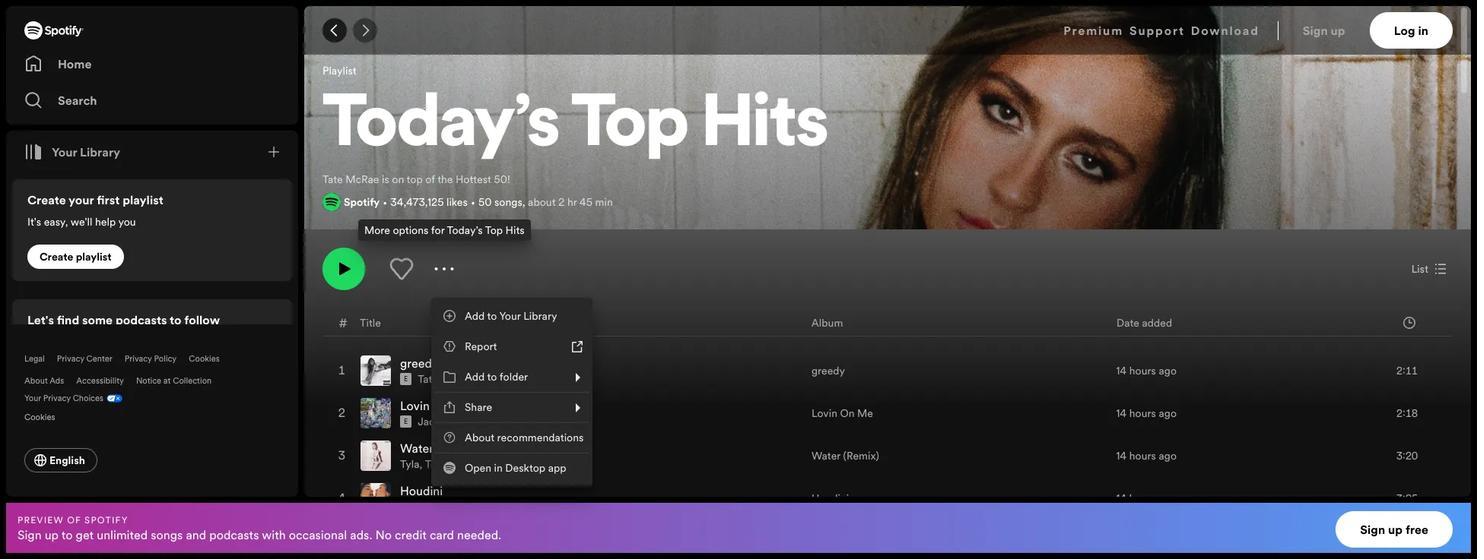 Task type: locate. For each thing, give the bounding box(es) containing it.
to left 'folder'
[[487, 370, 497, 385]]

to up report
[[487, 309, 497, 324]]

1 vertical spatial explicit element
[[400, 416, 412, 429]]

mcrae up spotify link
[[346, 172, 379, 187]]

1 horizontal spatial on
[[840, 407, 855, 422]]

houdini link down water (remix) link
[[812, 492, 849, 507]]

0 horizontal spatial lovin
[[400, 398, 430, 415]]

create your first playlist it's easy, we'll help you
[[27, 192, 163, 230]]

1 horizontal spatial ,
[[523, 195, 525, 210]]

1 hours from the top
[[1129, 364, 1156, 379]]

ago for greedy
[[1159, 364, 1177, 379]]

travis scott link
[[425, 458, 481, 473]]

add for add to your library
[[465, 309, 485, 324]]

library up report link
[[523, 309, 557, 324]]

notice at collection link
[[136, 376, 212, 387]]

top
[[572, 90, 689, 163], [485, 223, 503, 238]]

english button
[[24, 449, 97, 473]]

2 explicit element from the top
[[400, 416, 412, 429]]

privacy for privacy policy
[[125, 354, 152, 365]]

1 e from the top
[[404, 375, 408, 384]]

mcrae
[[346, 172, 379, 187], [441, 372, 475, 388]]

14 for greedy
[[1116, 364, 1127, 379]]

, left travis
[[420, 458, 422, 473]]

0 vertical spatial ,
[[523, 195, 525, 210]]

2 horizontal spatial sign
[[1360, 522, 1385, 539]]

about inside button
[[465, 431, 495, 446]]

tate
[[323, 172, 343, 187], [418, 372, 438, 388]]

1 horizontal spatial songs
[[494, 195, 523, 210]]

0 vertical spatial tate
[[323, 172, 343, 187]]

to
[[487, 309, 497, 324], [170, 312, 181, 329], [487, 370, 497, 385], [61, 527, 73, 544]]

0 horizontal spatial mcrae
[[346, 172, 379, 187]]

me inside lovin on me e
[[452, 398, 471, 415]]

to inside button
[[487, 309, 497, 324]]

about for about ads
[[24, 376, 48, 387]]

add up share
[[465, 370, 485, 385]]

create down easy,
[[40, 250, 73, 265]]

water left (remix)
[[812, 449, 841, 464]]

privacy center
[[57, 354, 112, 365]]

0 vertical spatial library
[[80, 144, 120, 161]]

legal
[[24, 354, 45, 365]]

# column header
[[339, 310, 348, 337]]

1 horizontal spatial podcasts
[[209, 527, 259, 544]]

of right preview
[[67, 514, 81, 527]]

hours
[[1129, 364, 1156, 379], [1129, 407, 1156, 422], [1129, 449, 1156, 464], [1129, 492, 1156, 507]]

1 vertical spatial hits
[[506, 223, 525, 238]]

1 vertical spatial podcasts
[[209, 527, 259, 544]]

3:20
[[1397, 449, 1418, 464]]

1 vertical spatial your
[[499, 309, 521, 324]]

to left follow
[[170, 312, 181, 329]]

me for lovin on me e
[[452, 398, 471, 415]]

0 horizontal spatial me
[[452, 398, 471, 415]]

0 vertical spatial podcasts
[[116, 312, 167, 329]]

2 14 hours ago from the top
[[1116, 407, 1177, 422]]

0 horizontal spatial songs
[[151, 527, 183, 544]]

4 hours from the top
[[1129, 492, 1156, 507]]

explicit element up lovin on me cell
[[400, 374, 412, 386]]

tate up spotify icon
[[323, 172, 343, 187]]

cookies link down your privacy choices
[[24, 408, 67, 424]]

in inside top bar and user menu element
[[1418, 22, 1429, 39]]

1 horizontal spatial about
[[465, 431, 495, 446]]

menu
[[431, 298, 593, 487]]

0 horizontal spatial hits
[[506, 223, 525, 238]]

your for your privacy choices
[[24, 393, 41, 405]]

0 horizontal spatial houdini link
[[400, 483, 443, 500]]

of left the at the left of the page
[[426, 172, 435, 187]]

14 hours ago for greedy
[[1116, 364, 1177, 379]]

privacy center link
[[57, 354, 112, 365]]

houdini link down the tyla
[[400, 483, 443, 500]]

up inside top bar and user menu element
[[1331, 22, 1345, 39]]

your privacy choices button
[[24, 393, 104, 405]]

1 horizontal spatial houdini
[[812, 492, 849, 507]]

create inside button
[[40, 250, 73, 265]]

14 for water - remix
[[1116, 449, 1127, 464]]

privacy up notice at the bottom of page
[[125, 354, 152, 365]]

1 horizontal spatial cookies link
[[189, 354, 220, 365]]

1 horizontal spatial spotify
[[344, 195, 380, 210]]

1 vertical spatial mcrae
[[441, 372, 475, 388]]

duration image
[[1404, 317, 1416, 329]]

podcasts right and
[[209, 527, 259, 544]]

library inside add to your library button
[[523, 309, 557, 324]]

1 vertical spatial about
[[465, 431, 495, 446]]

create for your
[[27, 192, 66, 208]]

privacy policy link
[[125, 354, 177, 365]]

support
[[1130, 22, 1185, 39]]

add
[[465, 309, 485, 324], [465, 370, 485, 385]]

1 vertical spatial spotify
[[85, 514, 128, 527]]

notice at collection
[[136, 376, 212, 387]]

water left -
[[400, 441, 433, 458]]

0 vertical spatial hits
[[702, 90, 829, 163]]

menu containing add to your library
[[431, 298, 593, 487]]

sign inside top bar and user menu element
[[1303, 22, 1328, 39]]

0 horizontal spatial sign
[[17, 527, 42, 544]]

podcasts
[[116, 312, 167, 329], [209, 527, 259, 544]]

in for log
[[1418, 22, 1429, 39]]

water for -
[[400, 441, 433, 458]]

2 vertical spatial your
[[24, 393, 41, 405]]

about down harlow
[[465, 431, 495, 446]]

1 vertical spatial of
[[67, 514, 81, 527]]

e left jack
[[404, 418, 408, 427]]

0 horizontal spatial up
[[45, 527, 59, 544]]

cookies up collection
[[189, 354, 220, 365]]

0 horizontal spatial greedy link
[[400, 356, 439, 372]]

0 vertical spatial top
[[572, 90, 689, 163]]

some
[[82, 312, 113, 329]]

1 vertical spatial songs
[[151, 527, 183, 544]]

, inside water - remix tyla , travis scott
[[420, 458, 422, 473]]

sign inside "preview of spotify sign up to get unlimited songs and podcasts with occasional ads. no credit card needed."
[[17, 527, 42, 544]]

3 14 from the top
[[1116, 449, 1127, 464]]

needed.
[[457, 527, 501, 544]]

34,473,125 likes
[[390, 195, 468, 210]]

0 vertical spatial mcrae
[[346, 172, 379, 187]]

0 horizontal spatial ,
[[420, 458, 422, 473]]

playlist down the help
[[76, 250, 112, 265]]

0 vertical spatial e
[[404, 375, 408, 384]]

tyla link
[[400, 458, 420, 473]]

playlist inside create your first playlist it's easy, we'll help you
[[123, 192, 163, 208]]

sign up
[[1303, 22, 1345, 39]]

in right log
[[1418, 22, 1429, 39]]

create
[[27, 192, 66, 208], [40, 250, 73, 265]]

no
[[375, 527, 392, 544]]

0 horizontal spatial playlist
[[76, 250, 112, 265]]

e up lovin on me cell
[[404, 375, 408, 384]]

songs right 50
[[494, 195, 523, 210]]

0 horizontal spatial about
[[24, 376, 48, 387]]

today's top hits grid
[[305, 309, 1471, 560]]

1 vertical spatial create
[[40, 250, 73, 265]]

home link
[[24, 49, 280, 79]]

1 horizontal spatial in
[[1418, 22, 1429, 39]]

3 hours from the top
[[1129, 449, 1156, 464]]

create up easy,
[[27, 192, 66, 208]]

1 vertical spatial ,
[[420, 458, 422, 473]]

spotify link
[[344, 195, 380, 210]]

mcrae up share
[[441, 372, 475, 388]]

0 vertical spatial playlist
[[123, 192, 163, 208]]

0 vertical spatial songs
[[494, 195, 523, 210]]

2
[[558, 195, 565, 210]]

playlist inside button
[[76, 250, 112, 265]]

main element
[[6, 6, 298, 498]]

1 vertical spatial add
[[465, 370, 485, 385]]

explicit element for greedy
[[400, 374, 412, 386]]

2 e from the top
[[404, 418, 408, 427]]

search link
[[24, 85, 280, 116]]

0 vertical spatial in
[[1418, 22, 1429, 39]]

remix
[[444, 441, 478, 458]]

home
[[58, 56, 92, 72]]

0 vertical spatial cookies
[[189, 354, 220, 365]]

0 horizontal spatial lovin on me link
[[400, 398, 471, 415]]

add inside button
[[465, 309, 485, 324]]

title
[[360, 316, 381, 331]]

up left get on the left bottom
[[45, 527, 59, 544]]

0 horizontal spatial top
[[485, 223, 503, 238]]

add for add to folder
[[465, 370, 485, 385]]

lovin for lovin on me
[[812, 407, 838, 422]]

houdini down water (remix) link
[[812, 492, 849, 507]]

podcasts up privacy policy
[[116, 312, 167, 329]]

greedy link up lovin on me cell
[[400, 356, 439, 372]]

cookies for top "cookies" link
[[189, 354, 220, 365]]

up
[[1331, 22, 1345, 39], [1388, 522, 1403, 539], [45, 527, 59, 544]]

cookies down your privacy choices
[[24, 412, 55, 424]]

your down "about ads" "link"
[[24, 393, 41, 405]]

about for about recommendations
[[465, 431, 495, 446]]

e
[[404, 375, 408, 384], [404, 418, 408, 427]]

0 horizontal spatial cookies
[[24, 412, 55, 424]]

1 vertical spatial playlist
[[76, 250, 112, 265]]

add to folder button
[[434, 362, 590, 393]]

0 horizontal spatial on
[[433, 398, 449, 415]]

on
[[392, 172, 404, 187]]

1 horizontal spatial cookies
[[189, 354, 220, 365]]

about
[[24, 376, 48, 387], [465, 431, 495, 446]]

free
[[1406, 522, 1429, 539]]

lovin on me cell
[[361, 394, 484, 435]]

mcrae inside the greedy cell
[[441, 372, 475, 388]]

your up report link
[[499, 309, 521, 324]]

lovin up water (remix) link
[[812, 407, 838, 422]]

1 horizontal spatial library
[[523, 309, 557, 324]]

up left free
[[1388, 522, 1403, 539]]

jack harlow
[[418, 415, 478, 430]]

cookies link up collection
[[189, 354, 220, 365]]

0 horizontal spatial of
[[67, 514, 81, 527]]

1 horizontal spatial sign
[[1303, 22, 1328, 39]]

,
[[523, 195, 525, 210], [420, 458, 422, 473]]

privacy for privacy center
[[57, 354, 84, 365]]

hottest
[[456, 172, 491, 187]]

water - remix cell
[[361, 436, 487, 477]]

1 vertical spatial top
[[485, 223, 503, 238]]

explicit element
[[400, 374, 412, 386], [400, 416, 412, 429]]

greedy link up lovin on me
[[812, 364, 845, 379]]

privacy up the ads
[[57, 354, 84, 365]]

1 horizontal spatial your
[[52, 144, 77, 161]]

1 vertical spatial e
[[404, 418, 408, 427]]

library up 'first'
[[80, 144, 120, 161]]

e inside lovin on me e
[[404, 418, 408, 427]]

playlist up you
[[123, 192, 163, 208]]

greedy up lovin on me cell
[[400, 356, 439, 372]]

let's
[[27, 312, 54, 329]]

spotify right preview
[[85, 514, 128, 527]]

lovin inside lovin on me e
[[400, 398, 430, 415]]

houdini down the tyla
[[400, 483, 443, 500]]

2 horizontal spatial your
[[499, 309, 521, 324]]

water
[[400, 441, 433, 458], [812, 449, 841, 464]]

0 horizontal spatial your
[[24, 393, 41, 405]]

1 vertical spatial tate
[[418, 372, 438, 388]]

about inside main element
[[24, 376, 48, 387]]

likes
[[447, 195, 468, 210]]

sign for sign up free
[[1360, 522, 1385, 539]]

up inside "preview of spotify sign up to get unlimited songs and podcasts with occasional ads. no credit card needed."
[[45, 527, 59, 544]]

jack
[[418, 415, 440, 430]]

lovin down the greedy cell
[[400, 398, 430, 415]]

, left about
[[523, 195, 525, 210]]

create inside create your first playlist it's easy, we'll help you
[[27, 192, 66, 208]]

explicit element inside the greedy cell
[[400, 374, 412, 386]]

List button
[[1406, 257, 1453, 282]]

log
[[1394, 22, 1415, 39]]

greedy link
[[400, 356, 439, 372], [812, 364, 845, 379]]

1 add from the top
[[465, 309, 485, 324]]

1 horizontal spatial me
[[857, 407, 873, 422]]

mcrae for tate mcrae is on top of the hottest 50!
[[346, 172, 379, 187]]

0 horizontal spatial podcasts
[[116, 312, 167, 329]]

1 ago from the top
[[1159, 364, 1177, 379]]

log in button
[[1370, 12, 1453, 49]]

0 horizontal spatial spotify
[[85, 514, 128, 527]]

1 vertical spatial library
[[523, 309, 557, 324]]

today's up the at the left of the page
[[323, 90, 560, 163]]

1 horizontal spatial lovin
[[812, 407, 838, 422]]

0 vertical spatial your
[[52, 144, 77, 161]]

ago
[[1159, 364, 1177, 379], [1159, 407, 1177, 422], [1159, 449, 1177, 464], [1159, 492, 1177, 507]]

add inside dropdown button
[[465, 370, 485, 385]]

3 14 hours ago from the top
[[1116, 449, 1177, 464]]

explicit element left jack
[[400, 416, 412, 429]]

explicit element inside lovin on me cell
[[400, 416, 412, 429]]

water (remix)
[[812, 449, 879, 464]]

1 horizontal spatial mcrae
[[441, 372, 475, 388]]

0 horizontal spatial water
[[400, 441, 433, 458]]

# row
[[323, 310, 1452, 337]]

greedy for greedy
[[812, 364, 845, 379]]

1 horizontal spatial up
[[1331, 22, 1345, 39]]

to left get on the left bottom
[[61, 527, 73, 544]]

1 14 from the top
[[1116, 364, 1127, 379]]

0 vertical spatial about
[[24, 376, 48, 387]]

1 horizontal spatial water
[[812, 449, 841, 464]]

0 horizontal spatial houdini
[[400, 483, 443, 500]]

go back image
[[329, 24, 341, 37]]

2 hours from the top
[[1129, 407, 1156, 422]]

greedy up lovin on me
[[812, 364, 845, 379]]

tate inside the greedy cell
[[418, 372, 438, 388]]

tate up lovin on me e
[[418, 372, 438, 388]]

0 horizontal spatial in
[[494, 461, 503, 476]]

lovin on me e
[[400, 398, 471, 427]]

hours for lovin on me
[[1129, 407, 1156, 422]]

greedy inside cell
[[400, 356, 439, 372]]

1 vertical spatial in
[[494, 461, 503, 476]]

of
[[426, 172, 435, 187], [67, 514, 81, 527]]

1 horizontal spatial tate
[[418, 372, 438, 388]]

sign up free button
[[1336, 512, 1453, 548]]

california consumer privacy act (ccpa) opt-out icon image
[[104, 393, 123, 408]]

add up report
[[465, 309, 485, 324]]

0 vertical spatial explicit element
[[400, 374, 412, 386]]

0 horizontal spatial tate
[[323, 172, 343, 187]]

1 horizontal spatial greedy
[[812, 364, 845, 379]]

mcrae for tate mcrae
[[441, 372, 475, 388]]

1 horizontal spatial playlist
[[123, 192, 163, 208]]

up left log
[[1331, 22, 1345, 39]]

in for open
[[494, 461, 503, 476]]

create playlist
[[40, 250, 112, 265]]

1 horizontal spatial hits
[[702, 90, 829, 163]]

about left the ads
[[24, 376, 48, 387]]

ago for water - remix
[[1159, 449, 1177, 464]]

2 ago from the top
[[1159, 407, 1177, 422]]

0 vertical spatial spotify
[[344, 195, 380, 210]]

travis
[[425, 458, 453, 473]]

sign for sign up
[[1303, 22, 1328, 39]]

spotify right spotify icon
[[344, 195, 380, 210]]

1 14 hours ago from the top
[[1116, 364, 1177, 379]]

water - remix link
[[400, 441, 478, 458]]

2 add from the top
[[465, 370, 485, 385]]

1 explicit element from the top
[[400, 374, 412, 386]]

more options for today's top hits tooltip
[[364, 223, 525, 238]]

e inside greedy e
[[404, 375, 408, 384]]

it's
[[27, 215, 41, 230]]

0 horizontal spatial cookies link
[[24, 408, 67, 424]]

lovin on me link
[[400, 398, 471, 415], [812, 407, 873, 422]]

your up "your"
[[52, 144, 77, 161]]

on inside lovin on me e
[[433, 398, 449, 415]]

1 horizontal spatial of
[[426, 172, 435, 187]]

2 14 from the top
[[1116, 407, 1127, 422]]

open
[[465, 461, 491, 476]]

0 horizontal spatial library
[[80, 144, 120, 161]]

0 horizontal spatial greedy
[[400, 356, 439, 372]]

1 vertical spatial cookies
[[24, 412, 55, 424]]

2 horizontal spatial up
[[1388, 522, 1403, 539]]

14
[[1116, 364, 1127, 379], [1116, 407, 1127, 422], [1116, 449, 1127, 464], [1116, 492, 1127, 507]]

today's right for
[[447, 223, 483, 238]]

0 vertical spatial cookies link
[[189, 354, 220, 365]]

water inside water - remix tyla , travis scott
[[400, 441, 433, 458]]

in right open
[[494, 461, 503, 476]]

duration element
[[1404, 317, 1416, 329]]

0 vertical spatial create
[[27, 192, 66, 208]]

1 horizontal spatial houdini link
[[812, 492, 849, 507]]

help
[[95, 215, 116, 230]]

hours for greedy
[[1129, 364, 1156, 379]]

log in
[[1394, 22, 1429, 39]]

your
[[52, 144, 77, 161], [499, 309, 521, 324], [24, 393, 41, 405]]

0 vertical spatial add
[[465, 309, 485, 324]]

your inside your library 'button'
[[52, 144, 77, 161]]

4 14 from the top
[[1116, 492, 1127, 507]]

preview of spotify sign up to get unlimited songs and podcasts with occasional ads. no credit card needed.
[[17, 514, 501, 544]]

sign up free
[[1360, 522, 1429, 539]]

3 ago from the top
[[1159, 449, 1177, 464]]

houdini link
[[400, 483, 443, 500], [812, 492, 849, 507]]

added
[[1142, 316, 1172, 331]]

songs left and
[[151, 527, 183, 544]]

1 horizontal spatial lovin on me link
[[812, 407, 873, 422]]



Task type: describe. For each thing, give the bounding box(es) containing it.
up for sign up
[[1331, 22, 1345, 39]]

list
[[1412, 262, 1429, 277]]

privacy policy
[[125, 354, 177, 365]]

50!
[[494, 172, 510, 187]]

ads.
[[350, 527, 372, 544]]

collection
[[173, 376, 212, 387]]

and
[[186, 527, 206, 544]]

14 hours ago for lovin on me
[[1116, 407, 1177, 422]]

download button
[[1191, 12, 1260, 49]]

scott
[[455, 458, 481, 473]]

is
[[382, 172, 389, 187]]

greedy e
[[400, 356, 439, 384]]

tate for tate mcrae
[[418, 372, 438, 388]]

external link image
[[572, 341, 584, 353]]

english
[[49, 453, 85, 469]]

50
[[478, 195, 492, 210]]

spotify image
[[24, 21, 84, 40]]

options
[[393, 223, 429, 238]]

to inside dropdown button
[[487, 370, 497, 385]]

more options for today's top hits
[[364, 223, 525, 238]]

1 vertical spatial today's
[[447, 223, 483, 238]]

more
[[364, 223, 390, 238]]

go forward image
[[359, 24, 371, 37]]

you
[[118, 215, 136, 230]]

water for (remix)
[[812, 449, 841, 464]]

about ads
[[24, 376, 64, 387]]

spotify inside "preview of spotify sign up to get unlimited songs and podcasts with occasional ads. no credit card needed."
[[85, 514, 128, 527]]

0 vertical spatial today's
[[323, 90, 560, 163]]

top
[[407, 172, 423, 187]]

3:05
[[1397, 492, 1418, 507]]

your inside add to your library button
[[499, 309, 521, 324]]

support button
[[1130, 12, 1185, 49]]

legal link
[[24, 354, 45, 365]]

share
[[465, 400, 492, 415]]

create for playlist
[[40, 250, 73, 265]]

45
[[580, 195, 593, 210]]

songs inside "preview of spotify sign up to get unlimited songs and podcasts with occasional ads. no credit card needed."
[[151, 527, 183, 544]]

ads
[[50, 376, 64, 387]]

tyla
[[400, 458, 420, 473]]

hours for water - remix
[[1129, 449, 1156, 464]]

water (remix) link
[[812, 449, 879, 464]]

premium
[[1064, 22, 1124, 39]]

with
[[262, 527, 286, 544]]

center
[[86, 354, 112, 365]]

1 vertical spatial cookies link
[[24, 408, 67, 424]]

library inside your library 'button'
[[80, 144, 120, 161]]

your privacy choices
[[24, 393, 104, 405]]

date added
[[1117, 316, 1172, 331]]

(remix)
[[843, 449, 879, 464]]

album
[[812, 316, 843, 331]]

about recommendations
[[465, 431, 584, 446]]

hr
[[567, 195, 577, 210]]

14 for lovin on me
[[1116, 407, 1127, 422]]

unlimited
[[97, 527, 148, 544]]

4 14 hours ago from the top
[[1116, 492, 1177, 507]]

to inside "preview of spotify sign up to get unlimited songs and podcasts with occasional ads. no credit card needed."
[[61, 527, 73, 544]]

lovin on me link inside lovin on me cell
[[400, 398, 471, 415]]

follow
[[184, 312, 220, 329]]

explicit element for lovin on me
[[400, 416, 412, 429]]

tate for tate mcrae is on top of the hottest 50!
[[323, 172, 343, 187]]

on for lovin on me
[[840, 407, 855, 422]]

34,473,125
[[390, 195, 444, 210]]

credit
[[395, 527, 427, 544]]

podcasts inside main element
[[116, 312, 167, 329]]

open in desktop app
[[465, 461, 567, 476]]

add to your library
[[465, 309, 557, 324]]

sign up button
[[1297, 12, 1370, 49]]

harlow
[[443, 415, 478, 430]]

first
[[97, 192, 120, 208]]

find
[[57, 312, 79, 329]]

report
[[465, 339, 497, 355]]

50 songs , about 2 hr 45 min
[[478, 195, 613, 210]]

ago for lovin on me
[[1159, 407, 1177, 422]]

2:11
[[1397, 364, 1418, 379]]

lovin for lovin on me e
[[400, 398, 430, 415]]

14 hours ago for water - remix
[[1116, 449, 1177, 464]]

tate mcrae link
[[418, 372, 475, 388]]

of inside "preview of spotify sign up to get unlimited songs and podcasts with occasional ads. no credit card needed."
[[67, 514, 81, 527]]

spotify image
[[323, 194, 341, 212]]

1 horizontal spatial top
[[572, 90, 689, 163]]

we'll
[[70, 215, 92, 230]]

podcasts inside "preview of spotify sign up to get unlimited songs and podcasts with occasional ads. no credit card needed."
[[209, 527, 259, 544]]

today's top hits
[[323, 90, 829, 163]]

jack harlow link
[[418, 415, 478, 430]]

3:05 cell
[[1362, 479, 1439, 520]]

occasional
[[289, 527, 347, 544]]

accessibility
[[76, 376, 124, 387]]

on for lovin on me e
[[433, 398, 449, 415]]

to inside main element
[[170, 312, 181, 329]]

accessibility link
[[76, 376, 124, 387]]

playlist
[[323, 63, 357, 79]]

me for lovin on me
[[857, 407, 873, 422]]

up for sign up free
[[1388, 522, 1403, 539]]

about ads link
[[24, 376, 64, 387]]

greedy for greedy e
[[400, 356, 439, 372]]

lovin on me
[[812, 407, 873, 422]]

privacy down the ads
[[43, 393, 71, 405]]

4 ago from the top
[[1159, 492, 1177, 507]]

preview
[[17, 514, 64, 527]]

0 vertical spatial of
[[426, 172, 435, 187]]

cookies for bottommost "cookies" link
[[24, 412, 55, 424]]

-
[[436, 441, 441, 458]]

your
[[69, 192, 94, 208]]

2:11 cell
[[1362, 351, 1439, 392]]

1 horizontal spatial greedy link
[[812, 364, 845, 379]]

folder
[[500, 370, 528, 385]]

2:18
[[1397, 407, 1418, 422]]

get
[[76, 527, 94, 544]]

your for your library
[[52, 144, 77, 161]]

download
[[1191, 22, 1260, 39]]

notice
[[136, 376, 161, 387]]

policy
[[154, 354, 177, 365]]

report link
[[434, 332, 590, 362]]

desktop
[[505, 461, 546, 476]]

add to your library button
[[434, 301, 590, 332]]

card
[[430, 527, 454, 544]]

top bar and user menu element
[[304, 6, 1471, 55]]

about recommendations button
[[434, 423, 590, 453]]

recommendations
[[497, 431, 584, 446]]

your library button
[[18, 137, 126, 167]]

create playlist button
[[27, 245, 124, 269]]

open in desktop app button
[[434, 453, 590, 484]]

share button
[[434, 393, 590, 423]]

greedy cell
[[361, 351, 481, 392]]

tate mcrae
[[418, 372, 475, 388]]

water - remix tyla , travis scott
[[400, 441, 481, 473]]

tate mcrae is on top of the hottest 50!
[[323, 172, 510, 187]]

choices
[[73, 393, 104, 405]]



Task type: vqa. For each thing, say whether or not it's contained in the screenshot.
top the Your
yes



